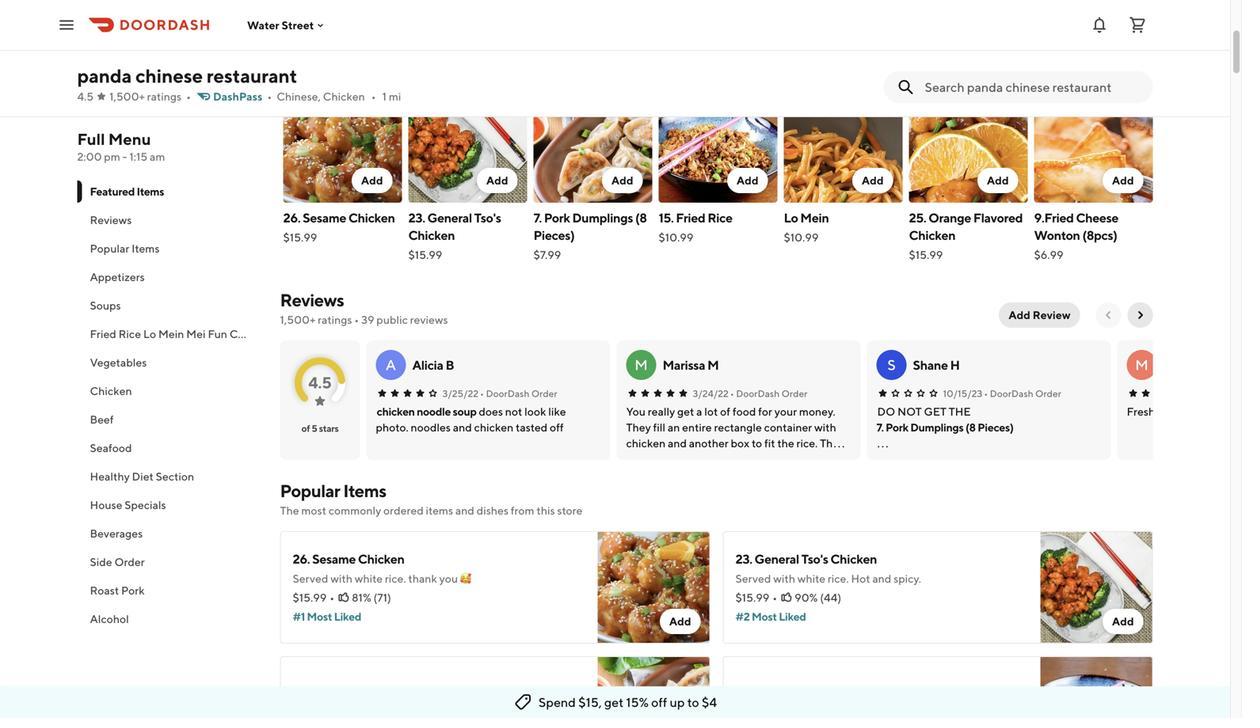 Task type: locate. For each thing, give the bounding box(es) containing it.
$10.99
[[659, 231, 694, 244], [784, 231, 819, 244]]

review
[[1033, 309, 1071, 322]]

popular inside button
[[90, 242, 129, 255]]

items down reviews button
[[132, 242, 160, 255]]

white inside 26. sesame chicken served with white rice. thank you 🥰
[[355, 573, 383, 586]]

0 vertical spatial lo
[[784, 210, 799, 226]]

sesame inside 26. sesame chicken served with white rice. thank you 🥰
[[312, 552, 356, 567]]

0 horizontal spatial pieces)
[[409, 685, 450, 700]]

26. inside 26. sesame chicken served with white rice. thank you 🥰
[[293, 552, 310, 567]]

$6.99
[[1035, 249, 1064, 262]]

and inside popular items the most commonly ordered items and dishes from this store
[[456, 505, 475, 518]]

doordash right the 3/25/22
[[486, 388, 530, 400]]

0 horizontal spatial m
[[635, 357, 648, 374]]

26. sesame chicken $15.99
[[283, 210, 395, 244]]

$10.99 inside 15. fried rice $10.99
[[659, 231, 694, 244]]

popular for popular items
[[90, 242, 129, 255]]

3 • doordash order from the left
[[985, 388, 1062, 400]]

1 • doordash order from the left
[[480, 388, 558, 400]]

ratings down chinese
[[147, 90, 182, 103]]

1 horizontal spatial reviews
[[280, 290, 344, 311]]

0 horizontal spatial fun
[[208, 328, 227, 341]]

soup
[[453, 405, 477, 419]]

reviews button
[[77, 206, 261, 235]]

sesame for 26. sesame chicken $15.99
[[303, 210, 346, 226]]

roast pork
[[90, 585, 145, 598]]

2 horizontal spatial m
[[1136, 357, 1149, 374]]

26.
[[283, 210, 301, 226], [293, 552, 310, 567]]

$15.99 inside 26. sesame chicken $15.99
[[283, 231, 317, 244]]

1 horizontal spatial white
[[798, 573, 826, 586]]

1 vertical spatial featured items
[[90, 185, 164, 198]]

featured inside featured items heading
[[280, 57, 360, 79]]

general for 23. general tso's chicken served with white rice. hot and spicy.
[[755, 552, 800, 567]]

pork down "s" at the right of page
[[886, 421, 909, 434]]

chicken noodle soup button
[[377, 404, 477, 420]]

restaurant
[[207, 65, 297, 87]]

add for 26. sesame chicken
[[361, 174, 383, 187]]

reviews 1,500+ ratings • 39 public reviews
[[280, 290, 448, 327]]

reviews inside reviews 1,500+ ratings • 39 public reviews
[[280, 290, 344, 311]]

$15.99 inside 23. general tso's chicken $15.99
[[409, 249, 443, 262]]

• left '39'
[[355, 314, 359, 327]]

2 white from the left
[[798, 573, 826, 586]]

items inside popular items the most commonly ordered items and dishes from this store
[[343, 481, 387, 502]]

$15.99 • up #1 most liked
[[293, 592, 335, 605]]

white up 81% (71)
[[355, 573, 383, 586]]

alicia b
[[413, 358, 454, 373]]

1,500+ inside reviews 1,500+ ratings • 39 public reviews
[[280, 314, 316, 327]]

1 white from the left
[[355, 573, 383, 586]]

15. right '7. pork dumplings (8 pieces) $7.99'
[[659, 210, 674, 226]]

liked down 81%
[[334, 611, 361, 624]]

1 horizontal spatial dumplings
[[573, 210, 633, 226]]

15.
[[659, 210, 674, 226], [736, 685, 751, 700]]

rice inside 15. fried rice $10.99
[[708, 210, 733, 226]]

1 horizontal spatial and
[[873, 573, 892, 586]]

add for 7. pork dumplings (8 pieces)
[[612, 174, 634, 187]]

1 vertical spatial 15.
[[736, 685, 751, 700]]

2:00
[[77, 150, 102, 163]]

sesame for 26. sesame chicken served with white rice. thank you 🥰
[[312, 552, 356, 567]]

• right the 3/25/22
[[480, 388, 484, 400]]

1 rice. from the left
[[385, 573, 406, 586]]

served
[[293, 573, 329, 586], [736, 573, 772, 586]]

0 vertical spatial sesame
[[303, 210, 346, 226]]

featured items up chinese, chicken • 1 mi
[[280, 57, 413, 79]]

• doordash order right the 3/25/22
[[480, 388, 558, 400]]

rice. up (71)
[[385, 573, 406, 586]]

0 vertical spatial 7.
[[534, 210, 542, 226]]

reviews up popular items
[[90, 214, 132, 227]]

$15.99 up reviews
[[409, 249, 443, 262]]

1 horizontal spatial general
[[755, 552, 800, 567]]

chinese, chicken • 1 mi
[[277, 90, 401, 103]]

popular items button
[[77, 235, 261, 263]]

7. pork dumplings (8 pieces) image
[[534, 90, 653, 203], [598, 657, 711, 719]]

1 horizontal spatial rice
[[708, 210, 733, 226]]

full menu 2:00 pm - 1:15 am
[[77, 130, 165, 163]]

26. sesame chicken image
[[283, 90, 402, 203], [598, 532, 711, 644]]

0 vertical spatial 23. general tso's chicken image
[[409, 90, 528, 203]]

0 vertical spatial fried
[[676, 210, 706, 226]]

1 vertical spatial 15. fried rice image
[[1041, 657, 1154, 719]]

4.5 up of 5 stars
[[309, 374, 332, 392]]

81% (71)
[[352, 592, 391, 605]]

2 horizontal spatial pieces)
[[978, 421, 1014, 434]]

(44)
[[821, 592, 842, 605]]

chinese
[[136, 65, 203, 87]]

1 horizontal spatial 7.
[[534, 210, 542, 226]]

white
[[355, 573, 383, 586], [798, 573, 826, 586]]

fun right "mei" in the top of the page
[[208, 328, 227, 341]]

store
[[558, 505, 583, 518]]

23. general tso's chicken served with white rice. hot and spicy.
[[736, 552, 922, 586]]

1 vertical spatial (8
[[966, 421, 976, 434]]

1 horizontal spatial fun
[[262, 328, 281, 341]]

90% (44)
[[795, 592, 842, 605]]

sesame inside 26. sesame chicken $15.99
[[303, 210, 346, 226]]

23. inside the 23. general tso's chicken served with white rice. hot and spicy.
[[736, 552, 753, 567]]

2 • doordash order from the left
[[731, 388, 808, 400]]

2 doordash from the left
[[737, 388, 780, 400]]

doordash right 3/24/22
[[737, 388, 780, 400]]

popular inside popular items the most commonly ordered items and dishes from this store
[[280, 481, 340, 502]]

served inside 26. sesame chicken served with white rice. thank you 🥰
[[293, 573, 329, 586]]

rice.
[[385, 573, 406, 586], [828, 573, 849, 586]]

23. up #2
[[736, 552, 753, 567]]

chicken inside 26. sesame chicken $15.99
[[349, 210, 395, 226]]

reviews down 26. sesame chicken $15.99
[[280, 290, 344, 311]]

2 $10.99 from the left
[[784, 231, 819, 244]]

1 vertical spatial 4.5
[[309, 374, 332, 392]]

0 vertical spatial 7. pork dumplings (8 pieces)
[[877, 421, 1014, 434]]

beef
[[90, 413, 114, 426]]

1 vertical spatial rice
[[119, 328, 141, 341]]

featured items down -
[[90, 185, 164, 198]]

lo inside lo mein $10.99
[[784, 210, 799, 226]]

1 horizontal spatial with
[[774, 573, 796, 586]]

1 horizontal spatial ratings
[[318, 314, 352, 327]]

with inside 26. sesame chicken served with white rice. thank you 🥰
[[331, 573, 353, 586]]

1 vertical spatial ratings
[[318, 314, 352, 327]]

$15.99 up 'reviews' link
[[283, 231, 317, 244]]

add for 23. general tso's chicken
[[487, 174, 509, 187]]

1 doordash from the left
[[486, 388, 530, 400]]

order for m
[[782, 388, 808, 400]]

fun
[[208, 328, 227, 341], [262, 328, 281, 341]]

fun right 'chow'
[[262, 328, 281, 341]]

liked
[[334, 611, 361, 624], [779, 611, 807, 624]]

2 horizontal spatial (8
[[966, 421, 976, 434]]

mein left "mei" in the top of the page
[[158, 328, 184, 341]]

0 horizontal spatial 23.
[[409, 210, 425, 226]]

1,500+
[[109, 90, 145, 103], [280, 314, 316, 327]]

2 vertical spatial pieces)
[[409, 685, 450, 700]]

dumplings inside '7. pork dumplings (8 pieces) $7.99'
[[573, 210, 633, 226]]

general for 23. general tso's chicken $15.99
[[428, 210, 472, 226]]

1 horizontal spatial doordash
[[737, 388, 780, 400]]

doordash for s
[[991, 388, 1034, 400]]

most right #2
[[752, 611, 777, 624]]

1 vertical spatial reviews
[[280, 290, 344, 311]]

general
[[428, 210, 472, 226], [755, 552, 800, 567]]

2 with from the left
[[774, 573, 796, 586]]

25. orange flavored chicken image
[[910, 90, 1029, 203]]

1 vertical spatial dumplings
[[911, 421, 964, 434]]

add button for 7. pork dumplings (8 pieces)
[[602, 168, 643, 193]]

26. for 26. sesame chicken served with white rice. thank you 🥰
[[293, 552, 310, 567]]

2 most from the left
[[752, 611, 777, 624]]

1 horizontal spatial lo
[[784, 210, 799, 226]]

0 vertical spatial and
[[456, 505, 475, 518]]

most for general
[[752, 611, 777, 624]]

order for a
[[532, 388, 558, 400]]

-
[[123, 150, 127, 163]]

1 liked from the left
[[334, 611, 361, 624]]

1 horizontal spatial 23.
[[736, 552, 753, 567]]

1 vertical spatial general
[[755, 552, 800, 567]]

0 horizontal spatial $15.99 •
[[293, 592, 335, 605]]

4.5 down 'panda'
[[77, 90, 94, 103]]

1 horizontal spatial 4.5
[[309, 374, 332, 392]]

1 horizontal spatial 15.
[[736, 685, 751, 700]]

served inside the 23. general tso's chicken served with white rice. hot and spicy.
[[736, 573, 772, 586]]

1 most from the left
[[307, 611, 332, 624]]

featured down pm
[[90, 185, 135, 198]]

0 vertical spatial 23.
[[409, 210, 425, 226]]

fried inside button
[[90, 328, 116, 341]]

1 vertical spatial fried
[[90, 328, 116, 341]]

• doordash order
[[480, 388, 558, 400], [731, 388, 808, 400], [985, 388, 1062, 400]]

featured
[[280, 57, 360, 79], [90, 185, 135, 198]]

doordash right 10/15/23
[[991, 388, 1034, 400]]

0 horizontal spatial and
[[456, 505, 475, 518]]

1 vertical spatial tso's
[[802, 552, 829, 567]]

$15.99 down 25. at the top right
[[910, 249, 944, 262]]

white up 90%
[[798, 573, 826, 586]]

mein inside lo mein $10.99
[[801, 210, 829, 226]]

rice. up (44)
[[828, 573, 849, 586]]

23. general tso's chicken image
[[409, 90, 528, 203], [1041, 532, 1154, 644]]

add for 9.fried cheese wonton (8pcs)
[[1113, 174, 1135, 187]]

0 horizontal spatial 15. fried rice image
[[659, 90, 778, 203]]

15. fried rice image
[[659, 90, 778, 203], [1041, 657, 1154, 719]]

23. for 23. general tso's chicken served with white rice. hot and spicy.
[[736, 552, 753, 567]]

1 horizontal spatial $15.99 •
[[736, 592, 778, 605]]

5
[[312, 423, 317, 434]]

specials
[[125, 499, 166, 512]]

served up #1
[[293, 573, 329, 586]]

add review
[[1009, 309, 1071, 322]]

23. inside 23. general tso's chicken $15.99
[[409, 210, 425, 226]]

2 $15.99 • from the left
[[736, 592, 778, 605]]

m left the marissa
[[635, 357, 648, 374]]

0 horizontal spatial served
[[293, 573, 329, 586]]

0 vertical spatial reviews
[[90, 214, 132, 227]]

with up 90%
[[774, 573, 796, 586]]

add
[[361, 174, 383, 187], [487, 174, 509, 187], [612, 174, 634, 187], [737, 174, 759, 187], [862, 174, 884, 187], [988, 174, 1010, 187], [1113, 174, 1135, 187], [1009, 309, 1031, 322], [670, 616, 692, 629], [1113, 616, 1135, 629]]

1 horizontal spatial mein
[[801, 210, 829, 226]]

previous image
[[1103, 309, 1116, 322]]

1,500+ down 'reviews' link
[[280, 314, 316, 327]]

• down restaurant
[[267, 90, 272, 103]]

add for 15. fried rice
[[737, 174, 759, 187]]

15. inside 15. fried rice $10.99
[[659, 210, 674, 226]]

9.fried
[[1035, 210, 1075, 226]]

pork right roast
[[121, 585, 145, 598]]

fried inside 15. fried rice $10.99
[[676, 210, 706, 226]]

1 horizontal spatial tso's
[[802, 552, 829, 567]]

mein down lo mein image
[[801, 210, 829, 226]]

marissa m
[[663, 358, 719, 373]]

$10.99 inside lo mein $10.99
[[784, 231, 819, 244]]

side order button
[[77, 549, 261, 577]]

with up 81%
[[331, 573, 353, 586]]

reviews inside button
[[90, 214, 132, 227]]

chicken
[[323, 90, 365, 103], [349, 210, 395, 226], [409, 228, 455, 243], [910, 228, 956, 243], [90, 385, 132, 398], [358, 552, 405, 567], [831, 552, 878, 567]]

most right #1
[[307, 611, 332, 624]]

1 $10.99 from the left
[[659, 231, 694, 244]]

0 vertical spatial general
[[428, 210, 472, 226]]

0 vertical spatial 1,500+
[[109, 90, 145, 103]]

0 horizontal spatial rice
[[119, 328, 141, 341]]

$15.99
[[283, 231, 317, 244], [409, 249, 443, 262], [910, 249, 944, 262], [293, 592, 327, 605], [736, 592, 770, 605]]

chicken inside button
[[90, 385, 132, 398]]

(8 inside '7. pork dumplings (8 pieces) $7.99'
[[636, 210, 647, 226]]

of 5 stars
[[302, 423, 339, 434]]

served up #2
[[736, 573, 772, 586]]

26. inside 26. sesame chicken $15.99
[[283, 210, 301, 226]]

0 horizontal spatial white
[[355, 573, 383, 586]]

0 vertical spatial 26. sesame chicken image
[[283, 90, 402, 203]]

dumplings
[[573, 210, 633, 226], [911, 421, 964, 434], [332, 685, 392, 700]]

0 horizontal spatial lo
[[143, 328, 156, 341]]

• doordash order right 3/24/22
[[731, 388, 808, 400]]

3/25/22
[[443, 388, 479, 400]]

1,500+ down 'panda'
[[109, 90, 145, 103]]

1 horizontal spatial most
[[752, 611, 777, 624]]

•
[[186, 90, 191, 103], [267, 90, 272, 103], [372, 90, 376, 103], [355, 314, 359, 327], [480, 388, 484, 400], [731, 388, 735, 400], [985, 388, 989, 400], [330, 592, 335, 605], [773, 592, 778, 605]]

items
[[426, 505, 453, 518]]

tso's inside the 23. general tso's chicken served with white rice. hot and spicy.
[[802, 552, 829, 567]]

ratings
[[147, 90, 182, 103], [318, 314, 352, 327]]

ratings down 'reviews' link
[[318, 314, 352, 327]]

sesame
[[303, 210, 346, 226], [312, 552, 356, 567]]

0 vertical spatial rice
[[708, 210, 733, 226]]

1 with from the left
[[331, 573, 353, 586]]

appetizers
[[90, 271, 145, 284]]

$15.99 inside 25. orange flavored chicken $15.99
[[910, 249, 944, 262]]

1 horizontal spatial popular
[[280, 481, 340, 502]]

• left 1
[[372, 90, 376, 103]]

soups button
[[77, 292, 261, 320]]

2 liked from the left
[[779, 611, 807, 624]]

house
[[90, 499, 122, 512]]

popular for popular items the most commonly ordered items and dishes from this store
[[280, 481, 340, 502]]

2 served from the left
[[736, 573, 772, 586]]

1 vertical spatial and
[[873, 573, 892, 586]]

reviews
[[410, 314, 448, 327]]

items up 1
[[364, 57, 413, 79]]

tso's inside 23. general tso's chicken $15.99
[[475, 210, 501, 226]]

1,500+ ratings •
[[109, 90, 191, 103]]

#2
[[736, 611, 750, 624]]

pork up $7.99
[[544, 210, 570, 226]]

1 vertical spatial 1,500+
[[280, 314, 316, 327]]

1 $15.99 • from the left
[[293, 592, 335, 605]]

liked down 90%
[[779, 611, 807, 624]]

23. right 26. sesame chicken $15.99
[[409, 210, 425, 226]]

1 horizontal spatial fried
[[676, 210, 706, 226]]

order
[[532, 388, 558, 400], [782, 388, 808, 400], [1036, 388, 1062, 400], [114, 556, 145, 569]]

4.5
[[77, 90, 94, 103], [309, 374, 332, 392]]

2 horizontal spatial rice
[[785, 685, 810, 700]]

0 horizontal spatial fried
[[90, 328, 116, 341]]

featured up chinese, chicken • 1 mi
[[280, 57, 360, 79]]

popular up most
[[280, 481, 340, 502]]

b
[[446, 358, 454, 373]]

add button for 15. fried rice
[[728, 168, 769, 193]]

0 horizontal spatial rice.
[[385, 573, 406, 586]]

1 vertical spatial 26.
[[293, 552, 310, 567]]

0 horizontal spatial general
[[428, 210, 472, 226]]

chicken inside 25. orange flavored chicken $15.99
[[910, 228, 956, 243]]

23. general tso's chicken $15.99
[[409, 210, 501, 262]]

and inside the 23. general tso's chicken served with white rice. hot and spicy.
[[873, 573, 892, 586]]

1 served from the left
[[293, 573, 329, 586]]

m
[[635, 357, 648, 374], [1136, 357, 1149, 374], [708, 358, 719, 373]]

pieces) inside button
[[978, 421, 1014, 434]]

0 vertical spatial 15. fried rice image
[[659, 90, 778, 203]]

wonton
[[1035, 228, 1081, 243]]

add button
[[352, 168, 393, 193], [477, 168, 518, 193], [602, 168, 643, 193], [728, 168, 769, 193], [853, 168, 894, 193], [978, 168, 1019, 193], [1103, 168, 1144, 193], [660, 610, 701, 635], [1103, 610, 1144, 635]]

add button for 25. orange flavored chicken
[[978, 168, 1019, 193]]

0 horizontal spatial doordash
[[486, 388, 530, 400]]

reviews for reviews 1,500+ ratings • 39 public reviews
[[280, 290, 344, 311]]

#2 most liked
[[736, 611, 807, 624]]

$15.99 • up #2
[[736, 592, 778, 605]]

0 vertical spatial dumplings
[[573, 210, 633, 226]]

7. inside '7. pork dumplings (8 pieces) $7.99'
[[534, 210, 542, 226]]

side order
[[90, 556, 145, 569]]

9.fried cheese wonton (8pcs) image
[[1035, 90, 1154, 203]]

1 vertical spatial pieces)
[[978, 421, 1014, 434]]

pork down #1 most liked
[[303, 685, 329, 700]]

add review button
[[1000, 303, 1081, 328]]

3 doordash from the left
[[991, 388, 1034, 400]]

spicy.
[[894, 573, 922, 586]]

items
[[364, 57, 413, 79], [137, 185, 164, 198], [132, 242, 160, 255], [343, 481, 387, 502]]

and right "hot"
[[873, 573, 892, 586]]

1 horizontal spatial 1,500+
[[280, 314, 316, 327]]

0 vertical spatial 7. pork dumplings (8 pieces) image
[[534, 90, 653, 203]]

$7.99
[[534, 249, 561, 262]]

chicken
[[377, 405, 415, 419]]

1 vertical spatial mein
[[158, 328, 184, 341]]

0 horizontal spatial • doordash order
[[480, 388, 558, 400]]

mi
[[389, 90, 401, 103]]

0 vertical spatial ratings
[[147, 90, 182, 103]]

and right items
[[456, 505, 475, 518]]

15. right $4 on the bottom right of page
[[736, 685, 751, 700]]

m down next "icon"
[[1136, 357, 1149, 374]]

lo mein $10.99
[[784, 210, 829, 244]]

rice. inside 26. sesame chicken served with white rice. thank you 🥰
[[385, 573, 406, 586]]

2 horizontal spatial 7.
[[877, 421, 884, 434]]

1 vertical spatial lo
[[143, 328, 156, 341]]

popular up appetizers
[[90, 242, 129, 255]]

house specials
[[90, 499, 166, 512]]

0 horizontal spatial mein
[[158, 328, 184, 341]]

general inside 23. general tso's chicken $15.99
[[428, 210, 472, 226]]

m up 3/24/22
[[708, 358, 719, 373]]

thank
[[409, 573, 437, 586]]

reviews for reviews
[[90, 214, 132, 227]]

0 vertical spatial (8
[[636, 210, 647, 226]]

notification bell image
[[1091, 15, 1110, 34]]

2 rice. from the left
[[828, 573, 849, 586]]

fried
[[676, 210, 706, 226], [90, 328, 116, 341], [753, 685, 783, 700]]

0 horizontal spatial (8
[[395, 685, 406, 700]]

featured items heading
[[280, 55, 413, 81]]

0 vertical spatial popular
[[90, 242, 129, 255]]

general inside the 23. general tso's chicken served with white rice. hot and spicy.
[[755, 552, 800, 567]]

• doordash order right 10/15/23
[[985, 388, 1062, 400]]

most
[[307, 611, 332, 624], [752, 611, 777, 624]]

2 vertical spatial fried
[[753, 685, 783, 700]]

1 horizontal spatial served
[[736, 573, 772, 586]]

0 horizontal spatial 7.
[[293, 685, 301, 700]]

0 vertical spatial pieces)
[[534, 228, 575, 243]]

chicken inside 23. general tso's chicken $15.99
[[409, 228, 455, 243]]

pork
[[544, 210, 570, 226], [886, 421, 909, 434], [121, 585, 145, 598], [303, 685, 329, 700]]

add for 25. orange flavored chicken
[[988, 174, 1010, 187]]

0 horizontal spatial $10.99
[[659, 231, 694, 244]]

soups
[[90, 299, 121, 312]]

23.
[[409, 210, 425, 226], [736, 552, 753, 567]]

items up commonly
[[343, 481, 387, 502]]



Task type: describe. For each thing, give the bounding box(es) containing it.
most for sesame
[[307, 611, 332, 624]]

see
[[145, 19, 164, 33]]

$4
[[702, 696, 717, 711]]

fried rice lo mein mei fun chow fun button
[[77, 320, 281, 349]]

fried for 15. fried rice $10.99
[[676, 210, 706, 226]]

dumplings inside button
[[911, 421, 964, 434]]

healthy
[[90, 470, 130, 484]]

seafood button
[[77, 434, 261, 463]]

beverages
[[90, 528, 143, 541]]

hot
[[852, 573, 871, 586]]

• inside reviews 1,500+ ratings • 39 public reviews
[[355, 314, 359, 327]]

add button for 9.fried cheese wonton (8pcs)
[[1103, 168, 1144, 193]]

house specials button
[[77, 491, 261, 520]]

81%
[[352, 592, 372, 605]]

this
[[537, 505, 555, 518]]

pm
[[104, 150, 120, 163]]

s
[[888, 357, 896, 374]]

(8pcs)
[[1083, 228, 1118, 243]]

1 vertical spatial 23. general tso's chicken image
[[1041, 532, 1154, 644]]

water street button
[[247, 18, 327, 32]]

next image
[[1135, 309, 1147, 322]]

up
[[670, 696, 685, 711]]

doordash for a
[[486, 388, 530, 400]]

add inside button
[[1009, 309, 1031, 322]]

0 horizontal spatial 1,500+
[[109, 90, 145, 103]]

open menu image
[[57, 15, 76, 34]]

roast pork button
[[77, 577, 261, 606]]

chow
[[230, 328, 259, 341]]

ordered
[[384, 505, 424, 518]]

chicken noodle soup
[[377, 405, 477, 419]]

water street
[[247, 18, 314, 32]]

items up reviews button
[[137, 185, 164, 198]]

chicken inside 26. sesame chicken served with white rice. thank you 🥰
[[358, 552, 405, 567]]

spend
[[539, 696, 576, 711]]

3/24/22
[[693, 388, 729, 400]]

liked for sesame
[[334, 611, 361, 624]]

items inside button
[[132, 242, 160, 255]]

2 vertical spatial (8
[[395, 685, 406, 700]]

rice. inside the 23. general tso's chicken served with white rice. hot and spicy.
[[828, 573, 849, 586]]

previous button of carousel image
[[1103, 62, 1116, 75]]

10/15/23
[[944, 388, 983, 400]]

panda
[[77, 65, 132, 87]]

• right 10/15/23
[[985, 388, 989, 400]]

liked for general
[[779, 611, 807, 624]]

water
[[247, 18, 280, 32]]

flavored
[[974, 210, 1023, 226]]

15. for 15. fried rice $10.99
[[659, 210, 674, 226]]

side
[[90, 556, 112, 569]]

panda chinese restaurant
[[77, 65, 297, 87]]

tso's for 23. general tso's chicken served with white rice. hot and spicy.
[[802, 552, 829, 567]]

rice for 15. fried rice $10.99
[[708, 210, 733, 226]]

$15,
[[579, 696, 602, 711]]

23. for 23. general tso's chicken $15.99
[[409, 210, 425, 226]]

• doordash order for m
[[731, 388, 808, 400]]

$15.99 up #1
[[293, 592, 327, 605]]

26. for 26. sesame chicken $15.99
[[283, 210, 301, 226]]

seafood
[[90, 442, 132, 455]]

lo inside button
[[143, 328, 156, 341]]

shane h
[[914, 358, 960, 373]]

popular items
[[90, 242, 160, 255]]

most
[[302, 505, 327, 518]]

pork inside '7. pork dumplings (8 pieces) $7.99'
[[544, 210, 570, 226]]

• down panda chinese restaurant
[[186, 90, 191, 103]]

marissa
[[663, 358, 706, 373]]

tso's for 23. general tso's chicken $15.99
[[475, 210, 501, 226]]

ratings inside reviews 1,500+ ratings • 39 public reviews
[[318, 314, 352, 327]]

7. pork dumplings (8 pieces) $7.99
[[534, 210, 647, 262]]

$15.99 up #2
[[736, 592, 770, 605]]

commonly
[[329, 505, 381, 518]]

$15.99 • for sesame
[[293, 592, 335, 605]]

7. inside 7. pork dumplings (8 pieces) button
[[877, 421, 884, 434]]

pork inside button
[[121, 585, 145, 598]]

alicia
[[413, 358, 444, 373]]

next button of carousel image
[[1135, 62, 1147, 75]]

1 horizontal spatial 7. pork dumplings (8 pieces)
[[877, 421, 1014, 434]]

roast
[[90, 585, 119, 598]]

order inside button
[[114, 556, 145, 569]]

1 horizontal spatial 15. fried rice image
[[1041, 657, 1154, 719]]

fried rice lo mein mei fun chow fun
[[90, 328, 281, 341]]

menu
[[108, 130, 151, 149]]

(8 inside button
[[966, 421, 976, 434]]

fried for 15. fried rice
[[753, 685, 783, 700]]

1 fun from the left
[[208, 328, 227, 341]]

off
[[652, 696, 668, 711]]

0 items, open order cart image
[[1129, 15, 1148, 34]]

orange
[[929, 210, 972, 226]]

rice inside button
[[119, 328, 141, 341]]

from
[[511, 505, 535, 518]]

beverages button
[[77, 520, 261, 549]]

alcohol
[[90, 613, 129, 626]]

white inside the 23. general tso's chicken served with white rice. hot and spicy.
[[798, 573, 826, 586]]

0 horizontal spatial ratings
[[147, 90, 182, 103]]

the
[[280, 505, 299, 518]]

• up #1 most liked
[[330, 592, 335, 605]]

of
[[302, 423, 310, 434]]

0 vertical spatial featured items
[[280, 57, 413, 79]]

chinese,
[[277, 90, 321, 103]]

2 vertical spatial 7.
[[293, 685, 301, 700]]

order for s
[[1036, 388, 1062, 400]]

dashpass
[[213, 90, 263, 103]]

vegetables
[[90, 356, 147, 369]]

0 horizontal spatial featured items
[[90, 185, 164, 198]]

section
[[156, 470, 194, 484]]

mei
[[186, 328, 206, 341]]

0 horizontal spatial 23. general tso's chicken image
[[409, 90, 528, 203]]

15%
[[627, 696, 649, 711]]

doordash for m
[[737, 388, 780, 400]]

noodle
[[417, 405, 451, 419]]

dishes
[[477, 505, 509, 518]]

healthy diet section
[[90, 470, 194, 484]]

(71)
[[374, 592, 391, 605]]

pieces) inside '7. pork dumplings (8 pieces) $7.99'
[[534, 228, 575, 243]]

cheese
[[1077, 210, 1119, 226]]

15. for 15. fried rice
[[736, 685, 751, 700]]

1 vertical spatial 7. pork dumplings (8 pieces) image
[[598, 657, 711, 719]]

2 fun from the left
[[262, 328, 281, 341]]

lo mein image
[[784, 90, 903, 203]]

with inside the 23. general tso's chicken served with white rice. hot and spicy.
[[774, 573, 796, 586]]

• doordash order for s
[[985, 388, 1062, 400]]

rice for 15. fried rice
[[785, 685, 810, 700]]

am
[[150, 150, 165, 163]]

chicken inside the 23. general tso's chicken served with white rice. hot and spicy.
[[831, 552, 878, 567]]

1 vertical spatial 26. sesame chicken image
[[598, 532, 711, 644]]

$15.99 • for general
[[736, 592, 778, 605]]

pork inside button
[[886, 421, 909, 434]]

• right 3/24/22
[[731, 388, 735, 400]]

• doordash order for a
[[480, 388, 558, 400]]

reviews link
[[280, 290, 344, 311]]

Item Search search field
[[925, 78, 1141, 96]]

0 vertical spatial 4.5
[[77, 90, 94, 103]]

see more
[[145, 19, 194, 33]]

full
[[77, 130, 105, 149]]

add button for 26. sesame chicken
[[352, 168, 393, 193]]

diet
[[132, 470, 154, 484]]

items inside heading
[[364, 57, 413, 79]]

26. sesame chicken served with white rice. thank you 🥰
[[293, 552, 472, 586]]

25.
[[910, 210, 927, 226]]

0 horizontal spatial featured
[[90, 185, 135, 198]]

1:15
[[130, 150, 148, 163]]

add button for lo mein
[[853, 168, 894, 193]]

0 horizontal spatial 7. pork dumplings (8 pieces)
[[293, 685, 450, 700]]

popular items the most commonly ordered items and dishes from this store
[[280, 481, 583, 518]]

#1 most liked
[[293, 611, 361, 624]]

stars
[[319, 423, 339, 434]]

get
[[605, 696, 624, 711]]

39
[[361, 314, 375, 327]]

0 horizontal spatial dumplings
[[332, 685, 392, 700]]

add button for 23. general tso's chicken
[[477, 168, 518, 193]]

1 horizontal spatial m
[[708, 358, 719, 373]]

to
[[688, 696, 700, 711]]

add for lo mein
[[862, 174, 884, 187]]

🥰
[[460, 573, 472, 586]]

mein inside button
[[158, 328, 184, 341]]

• up #2 most liked
[[773, 592, 778, 605]]

public
[[377, 314, 408, 327]]



Task type: vqa. For each thing, say whether or not it's contained in the screenshot.


